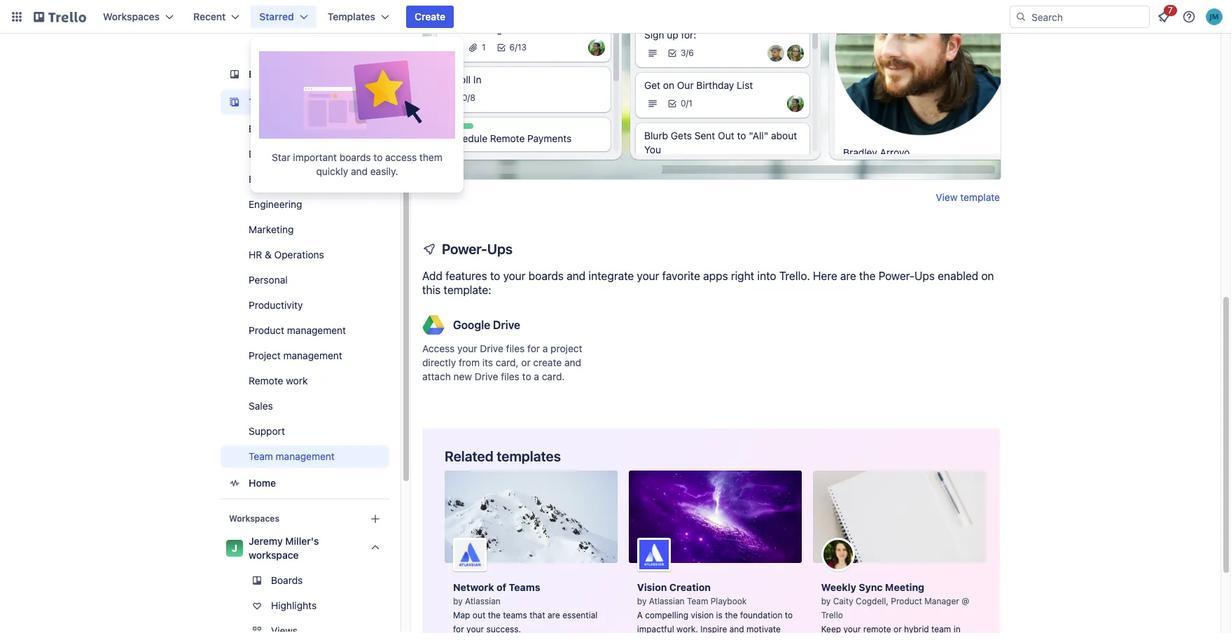 Task type: locate. For each thing, give the bounding box(es) containing it.
hr & operations
[[249, 249, 324, 261]]

trello
[[821, 610, 843, 620]]

search image
[[1015, 11, 1027, 22]]

0 vertical spatial boards link
[[221, 62, 389, 87]]

a
[[543, 342, 548, 354], [534, 370, 539, 382]]

0 vertical spatial for
[[527, 342, 540, 354]]

0 horizontal spatial boards
[[340, 151, 371, 163]]

workspaces
[[103, 11, 160, 22], [229, 513, 279, 524]]

1 atlassian from the left
[[465, 596, 501, 606]]

to inside "vision creation by atlassian team playbook a compelling vision is the foundation to impactful work. inspire and motivat"
[[785, 610, 793, 620]]

1 vertical spatial for
[[453, 624, 464, 633]]

1 horizontal spatial by
[[637, 596, 647, 606]]

1 vertical spatial management
[[283, 349, 342, 361]]

add
[[422, 270, 443, 282]]

1 by from the left
[[453, 596, 463, 606]]

0 vertical spatial boards
[[340, 151, 371, 163]]

project management
[[249, 349, 342, 361]]

boards up highlights
[[271, 574, 303, 586]]

business
[[249, 123, 289, 134]]

your left favorite at the top of the page
[[637, 270, 659, 282]]

1 horizontal spatial a
[[543, 342, 548, 354]]

power- left enabled
[[879, 270, 915, 282]]

1 vertical spatial team
[[687, 596, 708, 606]]

1 vertical spatial templates
[[249, 96, 296, 108]]

to down or
[[522, 370, 531, 382]]

1 horizontal spatial templates
[[328, 11, 375, 22]]

your down out
[[466, 624, 484, 633]]

team
[[249, 450, 273, 462], [687, 596, 708, 606]]

template board image
[[226, 94, 243, 111]]

recent button
[[185, 6, 248, 28]]

are
[[840, 270, 856, 282], [548, 610, 560, 620]]

and left easily.
[[351, 165, 368, 177]]

management
[[287, 324, 346, 336], [283, 349, 342, 361], [276, 450, 335, 462]]

by
[[453, 596, 463, 606], [637, 596, 647, 606], [821, 596, 831, 606]]

and right inspire
[[729, 624, 744, 633]]

0 horizontal spatial by
[[453, 596, 463, 606]]

drive right google
[[493, 319, 520, 331]]

from
[[459, 356, 480, 368]]

atlassian up out
[[465, 596, 501, 606]]

essential
[[562, 610, 598, 620]]

1 vertical spatial a
[[534, 370, 539, 382]]

1 vertical spatial boards link
[[221, 569, 389, 592]]

sales
[[249, 400, 273, 412]]

a up create
[[543, 342, 548, 354]]

card.
[[542, 370, 565, 382]]

your down power-ups
[[503, 270, 526, 282]]

the
[[859, 270, 876, 282], [488, 610, 501, 620], [725, 610, 738, 620]]

templates button
[[319, 6, 398, 28]]

open information menu image
[[1182, 10, 1196, 24]]

0 horizontal spatial ups
[[487, 241, 512, 257]]

1 horizontal spatial are
[[840, 270, 856, 282]]

teams
[[509, 581, 540, 593]]

google drive
[[453, 319, 520, 331]]

management down 'productivity' link
[[287, 324, 346, 336]]

by for network
[[453, 596, 463, 606]]

files up card,
[[506, 342, 525, 354]]

0 horizontal spatial workspaces
[[103, 11, 160, 22]]

0 vertical spatial workspaces
[[103, 11, 160, 22]]

home
[[249, 477, 276, 489]]

to right foundation at the right of the page
[[785, 610, 793, 620]]

team management link
[[221, 445, 389, 468]]

0 vertical spatial management
[[287, 324, 346, 336]]

network
[[453, 581, 494, 593]]

the right here
[[859, 270, 876, 282]]

to inside star important boards to access them quickly and easily.
[[374, 151, 383, 163]]

starred board image
[[259, 45, 455, 139]]

ups up features
[[487, 241, 512, 257]]

0 vertical spatial product
[[249, 324, 284, 336]]

its
[[482, 356, 493, 368]]

weekly sync meeting by caity cogdell, product manager @ trello
[[821, 581, 969, 620]]

0 horizontal spatial are
[[548, 610, 560, 620]]

0 horizontal spatial templates
[[249, 96, 296, 108]]

1 horizontal spatial product
[[891, 596, 922, 606]]

by inside network of teams by atlassian map out the teams that are essential for your success.
[[453, 596, 463, 606]]

and down project
[[564, 356, 581, 368]]

by up trello
[[821, 596, 831, 606]]

boards link
[[221, 62, 389, 87], [221, 569, 389, 592]]

for down map
[[453, 624, 464, 633]]

0 horizontal spatial team
[[249, 450, 273, 462]]

2 vertical spatial management
[[276, 450, 335, 462]]

2 atlassian from the left
[[649, 596, 685, 606]]

favorite
[[662, 270, 700, 282]]

vision
[[637, 581, 667, 593]]

j
[[232, 542, 237, 554]]

atlassian inside network of teams by atlassian map out the teams that are essential for your success.
[[465, 596, 501, 606]]

are inside network of teams by atlassian map out the teams that are essential for your success.
[[548, 610, 560, 620]]

templates up business
[[249, 96, 296, 108]]

related
[[445, 448, 493, 464]]

ups left enabled
[[915, 270, 935, 282]]

management for product management
[[287, 324, 346, 336]]

education link
[[221, 168, 389, 190]]

workspaces button
[[95, 6, 182, 28]]

0 horizontal spatial product
[[249, 324, 284, 336]]

1 horizontal spatial power-
[[879, 270, 915, 282]]

caity cogdell, product manager @ trello image
[[821, 538, 855, 571]]

to up easily.
[[374, 151, 383, 163]]

team up vision
[[687, 596, 708, 606]]

1 horizontal spatial atlassian
[[649, 596, 685, 606]]

0 horizontal spatial for
[[453, 624, 464, 633]]

1 vertical spatial boards
[[529, 270, 564, 282]]

miller's
[[285, 535, 319, 547]]

1 vertical spatial product
[[891, 596, 922, 606]]

0 vertical spatial are
[[840, 270, 856, 282]]

power- up features
[[442, 241, 487, 257]]

foundation
[[740, 610, 783, 620]]

a left card.
[[534, 370, 539, 382]]

compelling
[[645, 610, 688, 620]]

1 horizontal spatial the
[[725, 610, 738, 620]]

drive
[[493, 319, 520, 331], [480, 342, 503, 354], [475, 370, 498, 382]]

1 vertical spatial power-
[[879, 270, 915, 282]]

to inside access your drive files for a project directly from its card, or create and attach new drive files to a card.
[[522, 370, 531, 382]]

0 horizontal spatial atlassian
[[465, 596, 501, 606]]

1 horizontal spatial workspaces
[[229, 513, 279, 524]]

for up or
[[527, 342, 540, 354]]

highlights
[[271, 599, 317, 611]]

or
[[521, 356, 531, 368]]

atlassian up compelling
[[649, 596, 685, 606]]

0 vertical spatial drive
[[493, 319, 520, 331]]

product management
[[249, 324, 346, 336]]

0 vertical spatial templates
[[328, 11, 375, 22]]

design link
[[221, 143, 389, 165]]

weekly
[[821, 581, 856, 593]]

the inside the add features to your boards and integrate your favorite apps right into trello. here are the power-ups enabled on this template:
[[859, 270, 876, 282]]

access
[[385, 151, 417, 163]]

management down support link
[[276, 450, 335, 462]]

your
[[503, 270, 526, 282], [637, 270, 659, 282], [457, 342, 477, 354], [466, 624, 484, 633]]

meeting
[[885, 581, 924, 593]]

create
[[415, 11, 445, 22]]

home image
[[226, 475, 243, 492]]

2 by from the left
[[637, 596, 647, 606]]

and
[[351, 165, 368, 177], [567, 270, 586, 282], [564, 356, 581, 368], [729, 624, 744, 633]]

2 horizontal spatial by
[[821, 596, 831, 606]]

add features to your boards and integrate your favorite apps right into trello. here are the power-ups enabled on this template:
[[422, 270, 994, 296]]

a
[[637, 610, 643, 620]]

1 vertical spatial files
[[501, 370, 520, 382]]

product down meeting
[[891, 596, 922, 606]]

education
[[249, 173, 294, 185]]

back to home image
[[34, 6, 86, 28]]

drive up its
[[480, 342, 503, 354]]

quickly
[[316, 165, 348, 177]]

drive down its
[[475, 370, 498, 382]]

team down support
[[249, 450, 273, 462]]

0 horizontal spatial power-
[[442, 241, 487, 257]]

and inside the add features to your boards and integrate your favorite apps right into trello. here are the power-ups enabled on this template:
[[567, 270, 586, 282]]

ups inside the add features to your boards and integrate your favorite apps right into trello. here are the power-ups enabled on this template:
[[915, 270, 935, 282]]

3 by from the left
[[821, 596, 831, 606]]

1 horizontal spatial ups
[[915, 270, 935, 282]]

are right here
[[840, 270, 856, 282]]

files down card,
[[501, 370, 520, 382]]

teams
[[503, 610, 527, 620]]

boards up 'quickly'
[[340, 151, 371, 163]]

boards inside star important boards to access them quickly and easily.
[[340, 151, 371, 163]]

product
[[249, 324, 284, 336], [891, 596, 922, 606]]

product up project
[[249, 324, 284, 336]]

highlights link
[[221, 595, 389, 617]]

to right features
[[490, 270, 500, 282]]

forward image
[[387, 623, 403, 633]]

card,
[[496, 356, 519, 368]]

1 horizontal spatial boards
[[529, 270, 564, 282]]

design
[[249, 148, 280, 160]]

1 horizontal spatial team
[[687, 596, 708, 606]]

7 notifications image
[[1155, 8, 1172, 25]]

by up map
[[453, 596, 463, 606]]

1 horizontal spatial for
[[527, 342, 540, 354]]

boards inside the add features to your boards and integrate your favorite apps right into trello. here are the power-ups enabled on this template:
[[529, 270, 564, 282]]

the right is
[[725, 610, 738, 620]]

boards link up highlights link
[[221, 569, 389, 592]]

jeremy miller's workspace
[[249, 535, 319, 561]]

jeremy miller (jeremymiller198) image
[[1206, 8, 1223, 25]]

attach
[[422, 370, 451, 382]]

boards
[[249, 68, 281, 80], [271, 574, 303, 586]]

1 vertical spatial ups
[[915, 270, 935, 282]]

caity
[[833, 596, 853, 606]]

out
[[473, 610, 485, 620]]

1 vertical spatial are
[[548, 610, 560, 620]]

your up from
[[457, 342, 477, 354]]

by inside "vision creation by atlassian team playbook a compelling vision is the foundation to impactful work. inspire and motivat"
[[637, 596, 647, 606]]

product management link
[[221, 319, 389, 342]]

the inside network of teams by atlassian map out the teams that are essential for your success.
[[488, 610, 501, 620]]

remote work
[[249, 375, 308, 387]]

0 vertical spatial ups
[[487, 241, 512, 257]]

create button
[[406, 6, 454, 28]]

boards right board 'image'
[[249, 68, 281, 80]]

boards left integrate
[[529, 270, 564, 282]]

0 horizontal spatial the
[[488, 610, 501, 620]]

are right that
[[548, 610, 560, 620]]

the right out
[[488, 610, 501, 620]]

star
[[272, 151, 290, 163]]

1 vertical spatial drive
[[480, 342, 503, 354]]

into
[[757, 270, 776, 282]]

templates right starred dropdown button
[[328, 11, 375, 22]]

and inside "vision creation by atlassian team playbook a compelling vision is the foundation to impactful work. inspire and motivat"
[[729, 624, 744, 633]]

and left integrate
[[567, 270, 586, 282]]

templates
[[497, 448, 561, 464]]

boards link up templates link on the left top
[[221, 62, 389, 87]]

by inside "weekly sync meeting by caity cogdell, product manager @ trello"
[[821, 596, 831, 606]]

atlassian
[[465, 596, 501, 606], [649, 596, 685, 606]]

templates
[[328, 11, 375, 22], [249, 96, 296, 108]]

by up a
[[637, 596, 647, 606]]

management down product management link
[[283, 349, 342, 361]]

1 vertical spatial workspaces
[[229, 513, 279, 524]]

2 horizontal spatial the
[[859, 270, 876, 282]]



Task type: vqa. For each thing, say whether or not it's contained in the screenshot.
card,
yes



Task type: describe. For each thing, give the bounding box(es) containing it.
is
[[716, 610, 723, 620]]

power-ups
[[442, 241, 512, 257]]

product inside "weekly sync meeting by caity cogdell, product manager @ trello"
[[891, 596, 922, 606]]

workspaces inside dropdown button
[[103, 11, 160, 22]]

marketing
[[249, 223, 294, 235]]

2 vertical spatial drive
[[475, 370, 498, 382]]

manager
[[925, 596, 959, 606]]

success.
[[486, 624, 521, 633]]

that
[[529, 610, 545, 620]]

by for weekly
[[821, 596, 831, 606]]

your inside access your drive files for a project directly from its card, or create and attach new drive files to a card.
[[457, 342, 477, 354]]

view template link
[[936, 190, 1000, 204]]

project management link
[[221, 345, 389, 367]]

management for project management
[[283, 349, 342, 361]]

cogdell,
[[856, 596, 889, 606]]

on
[[981, 270, 994, 282]]

view
[[936, 191, 958, 203]]

team inside "vision creation by atlassian team playbook a compelling vision is the foundation to impactful work. inspire and motivat"
[[687, 596, 708, 606]]

atlassian image
[[453, 538, 487, 571]]

sales link
[[221, 395, 389, 417]]

0 vertical spatial files
[[506, 342, 525, 354]]

create
[[533, 356, 562, 368]]

directly
[[422, 356, 456, 368]]

apps
[[703, 270, 728, 282]]

inspire
[[700, 624, 727, 633]]

templates link
[[221, 90, 389, 115]]

new
[[453, 370, 472, 382]]

vision
[[691, 610, 714, 620]]

enabled
[[938, 270, 978, 282]]

view template
[[936, 191, 1000, 203]]

0 vertical spatial team
[[249, 450, 273, 462]]

templates inside popup button
[[328, 11, 375, 22]]

home link
[[221, 471, 389, 496]]

and inside star important boards to access them quickly and easily.
[[351, 165, 368, 177]]

of
[[497, 581, 506, 593]]

create a workspace image
[[367, 511, 384, 527]]

0 vertical spatial a
[[543, 342, 548, 354]]

management for team management
[[276, 450, 335, 462]]

remote work link
[[221, 370, 389, 392]]

sync
[[859, 581, 883, 593]]

atlassian inside "vision creation by atlassian team playbook a compelling vision is the foundation to impactful work. inspire and motivat"
[[649, 596, 685, 606]]

important
[[293, 151, 337, 163]]

access your drive files for a project directly from its card, or create and attach new drive files to a card.
[[422, 342, 582, 382]]

your inside network of teams by atlassian map out the teams that are essential for your success.
[[466, 624, 484, 633]]

related templates
[[445, 448, 561, 464]]

atlassian team playbook image
[[637, 538, 671, 571]]

marketing link
[[221, 218, 389, 241]]

support link
[[221, 420, 389, 443]]

project
[[249, 349, 281, 361]]

productivity link
[[221, 294, 389, 317]]

for inside network of teams by atlassian map out the teams that are essential for your success.
[[453, 624, 464, 633]]

1 boards link from the top
[[221, 62, 389, 87]]

support
[[249, 425, 285, 437]]

board image
[[226, 66, 243, 83]]

remote
[[249, 375, 283, 387]]

template:
[[444, 284, 491, 296]]

right
[[731, 270, 754, 282]]

0 vertical spatial power-
[[442, 241, 487, 257]]

work
[[286, 375, 308, 387]]

map
[[453, 610, 470, 620]]

trello.
[[779, 270, 810, 282]]

to inside the add features to your boards and integrate your favorite apps right into trello. here are the power-ups enabled on this template:
[[490, 270, 500, 282]]

Search field
[[1027, 6, 1149, 27]]

star important boards to access them quickly and easily.
[[272, 151, 442, 177]]

workspace
[[249, 549, 299, 561]]

creation
[[669, 581, 711, 593]]

project
[[551, 342, 582, 354]]

jeremy
[[249, 535, 283, 547]]

them
[[419, 151, 442, 163]]

for inside access your drive files for a project directly from its card, or create and attach new drive files to a card.
[[527, 342, 540, 354]]

hr
[[249, 249, 262, 261]]

the inside "vision creation by atlassian team playbook a compelling vision is the foundation to impactful work. inspire and motivat"
[[725, 610, 738, 620]]

business link
[[221, 118, 389, 140]]

easily.
[[370, 165, 398, 177]]

hr & operations link
[[221, 244, 389, 266]]

0 horizontal spatial a
[[534, 370, 539, 382]]

2 boards link from the top
[[221, 569, 389, 592]]

this
[[422, 284, 441, 296]]

are inside the add features to your boards and integrate your favorite apps right into trello. here are the power-ups enabled on this template:
[[840, 270, 856, 282]]

engineering link
[[221, 193, 389, 216]]

work.
[[677, 624, 698, 633]]

personal link
[[221, 269, 389, 291]]

@
[[962, 596, 969, 606]]

access
[[422, 342, 455, 354]]

google
[[453, 319, 490, 331]]

starred button
[[251, 6, 316, 28]]

playbook
[[711, 596, 747, 606]]

power- inside the add features to your boards and integrate your favorite apps right into trello. here are the power-ups enabled on this template:
[[879, 270, 915, 282]]

features
[[446, 270, 487, 282]]

0 vertical spatial boards
[[249, 68, 281, 80]]

here
[[813, 270, 837, 282]]

operations
[[274, 249, 324, 261]]

template
[[960, 191, 1000, 203]]

primary element
[[0, 0, 1231, 34]]

and inside access your drive files for a project directly from its card, or create and attach new drive files to a card.
[[564, 356, 581, 368]]

engineering
[[249, 198, 302, 210]]

integrate
[[589, 270, 634, 282]]

1 vertical spatial boards
[[271, 574, 303, 586]]

network of teams by atlassian map out the teams that are essential for your success.
[[453, 581, 598, 633]]



